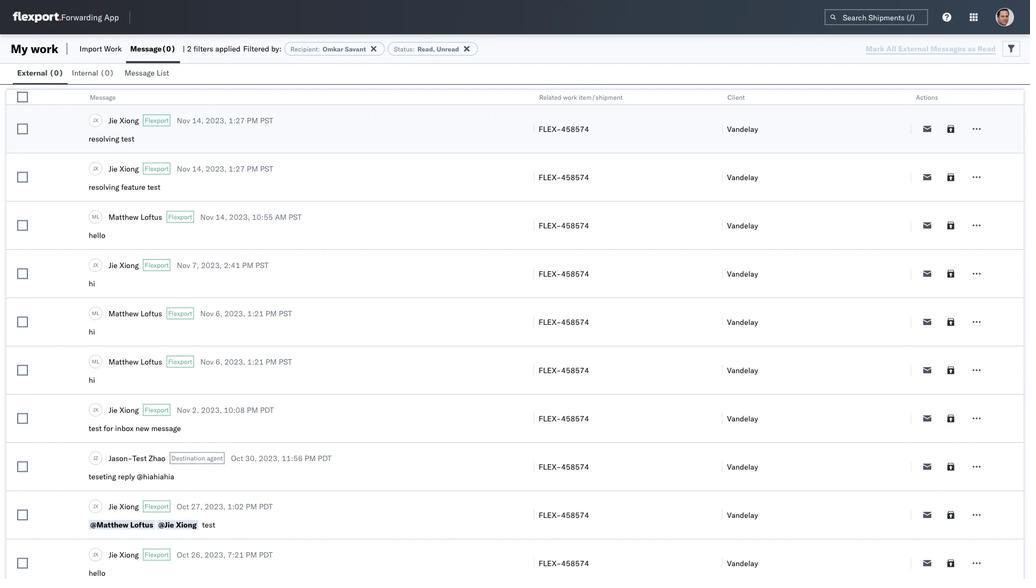 Task type: locate. For each thing, give the bounding box(es) containing it.
unread down 'status : read, unread'
[[432, 64, 456, 74]]

status
[[394, 45, 413, 53]]

10:08
[[224, 405, 245, 415]]

@matthew
[[90, 521, 128, 530]]

7 flex- 458574 from the top
[[539, 414, 589, 423]]

pdt right 11:56
[[318, 454, 332, 463]]

jason-test zhao
[[109, 454, 166, 463]]

jie xiong
[[109, 116, 139, 125], [109, 164, 139, 173], [109, 261, 139, 270], [109, 405, 139, 415], [109, 502, 139, 512], [109, 550, 139, 560]]

nov 14, 2023, 1:27 pm pst for test
[[177, 164, 273, 173]]

1 horizontal spatial :
[[413, 45, 415, 53]]

0 vertical spatial oct
[[231, 454, 243, 463]]

2 l from the top
[[97, 310, 100, 317]]

6 j from the top
[[93, 503, 95, 510]]

test
[[121, 134, 134, 144], [147, 182, 161, 192], [89, 424, 102, 433], [202, 521, 215, 530]]

2 vertical spatial matthew
[[109, 357, 139, 367]]

oct left 26,
[[177, 550, 189, 560]]

1 1:27 from the top
[[229, 116, 245, 125]]

work
[[31, 41, 58, 56], [563, 93, 578, 101]]

2 vertical spatial m l
[[92, 358, 100, 365]]

1 vertical spatial nov 14, 2023, 1:27 pm pst
[[177, 164, 273, 173]]

read, up the read, unread on the top left
[[418, 45, 435, 53]]

message inside the message list button
[[125, 68, 155, 78]]

1:27
[[229, 116, 245, 125], [229, 164, 245, 173]]

4 flex- 458574 from the top
[[539, 269, 589, 279]]

unread up the read, unread on the top left
[[437, 45, 459, 53]]

4 j x from the top
[[93, 407, 98, 413]]

1 vertical spatial nov 6, 2023, 1:21 pm pst
[[200, 357, 292, 367]]

1 resolving from the top
[[89, 134, 119, 144]]

l
[[97, 213, 100, 220], [97, 310, 100, 317], [97, 358, 100, 365]]

savant
[[345, 45, 366, 53]]

1 vertical spatial hello
[[89, 569, 105, 578]]

2 x from the top
[[95, 165, 98, 172]]

2 j x from the top
[[93, 165, 98, 172]]

1 vertical spatial 1:21
[[247, 357, 264, 367]]

2 matthew from the top
[[109, 309, 139, 318]]

resize handle column header for related work item/shipment
[[710, 90, 723, 580]]

0 vertical spatial m
[[92, 213, 97, 220]]

: left omkar
[[318, 45, 320, 53]]

@jie xiong
[[158, 521, 197, 530]]

work up external (0)
[[31, 41, 58, 56]]

2 vertical spatial l
[[97, 358, 100, 365]]

hello for matthew loftus
[[89, 231, 105, 240]]

1 vertical spatial resolving
[[89, 182, 119, 192]]

|
[[183, 44, 185, 53]]

x
[[95, 117, 98, 124], [95, 165, 98, 172], [95, 262, 98, 268], [95, 407, 98, 413], [95, 503, 98, 510], [95, 552, 98, 558]]

hi
[[89, 279, 95, 288], [89, 327, 95, 337], [89, 376, 95, 385]]

0 vertical spatial read,
[[418, 45, 435, 53]]

1 vertical spatial 6,
[[216, 357, 223, 367]]

1 nov 14, 2023, 1:27 pm pst from the top
[[177, 116, 273, 125]]

2 vertical spatial hi
[[89, 376, 95, 385]]

oct 26, 2023, 7:21 pm pdt
[[177, 550, 273, 560]]

1 horizontal spatial (0)
[[100, 68, 114, 78]]

applied
[[215, 44, 241, 53]]

flexport down the message list button
[[145, 116, 169, 125]]

3 x from the top
[[95, 262, 98, 268]]

message left list
[[125, 68, 155, 78]]

1 vertical spatial message
[[125, 68, 155, 78]]

6, up nov 2, 2023, 10:08 pm pdt
[[216, 357, 223, 367]]

unread
[[437, 45, 459, 53], [432, 64, 456, 74]]

: for recipient
[[318, 45, 320, 53]]

1 flex- from the top
[[539, 124, 561, 134]]

pdt right 7:21
[[259, 550, 273, 560]]

read,
[[418, 45, 435, 53], [410, 64, 430, 74]]

0 vertical spatial l
[[97, 213, 100, 220]]

pdt
[[260, 405, 274, 415], [318, 454, 332, 463], [259, 502, 273, 512], [259, 550, 273, 560]]

: up the read, unread on the top left
[[413, 45, 415, 53]]

import
[[80, 44, 102, 53]]

m
[[92, 213, 97, 220], [92, 310, 97, 317], [92, 358, 97, 365]]

4 458574 from the top
[[561, 269, 589, 279]]

flexport up the message
[[145, 406, 169, 414]]

1:27 for resolving test
[[229, 116, 245, 125]]

for
[[104, 424, 113, 433]]

3 matthew from the top
[[109, 357, 139, 367]]

related work item/shipment
[[539, 93, 623, 101]]

2 vertical spatial m
[[92, 358, 97, 365]]

pm
[[247, 116, 258, 125], [247, 164, 258, 173], [242, 261, 254, 270], [266, 309, 277, 318], [266, 357, 277, 367], [247, 405, 258, 415], [305, 454, 316, 463], [246, 502, 257, 512], [246, 550, 257, 560]]

xiong
[[120, 116, 139, 125], [120, 164, 139, 173], [120, 261, 139, 270], [120, 405, 139, 415], [120, 502, 139, 512], [176, 521, 197, 530], [120, 550, 139, 560]]

loftus
[[141, 212, 162, 222], [141, 309, 162, 318], [141, 357, 162, 367], [130, 521, 153, 530]]

14, for resolving test
[[192, 116, 204, 125]]

resize handle column header for actions
[[1011, 90, 1024, 580]]

1 vertical spatial oct
[[177, 502, 189, 512]]

work for related
[[563, 93, 578, 101]]

2 vertical spatial oct
[[177, 550, 189, 560]]

(0) left |
[[162, 44, 176, 53]]

4 vandelay from the top
[[727, 269, 758, 279]]

0 vertical spatial nov 14, 2023, 1:27 pm pst
[[177, 116, 273, 125]]

None checkbox
[[17, 220, 28, 231], [17, 269, 28, 279], [17, 317, 28, 328], [17, 220, 28, 231], [17, 269, 28, 279], [17, 317, 28, 328]]

2 vertical spatial matthew loftus
[[109, 357, 162, 367]]

message up 'message list'
[[130, 44, 162, 53]]

resolving for resolving feature test
[[89, 182, 119, 192]]

1 : from the left
[[318, 45, 320, 53]]

1 vertical spatial m
[[92, 310, 97, 317]]

1 jie xiong from the top
[[109, 116, 139, 125]]

0 vertical spatial hello
[[89, 231, 105, 240]]

nov 7, 2023, 2:41 pm pst
[[177, 261, 269, 270]]

1 x from the top
[[95, 117, 98, 124]]

message down internal (0) button
[[90, 93, 116, 101]]

2 hello from the top
[[89, 569, 105, 578]]

0 vertical spatial resolving
[[89, 134, 119, 144]]

4 jie from the top
[[109, 405, 118, 415]]

matthew loftus
[[109, 212, 162, 222], [109, 309, 162, 318], [109, 357, 162, 367]]

resolving up resolving feature test
[[89, 134, 119, 144]]

resolving left feature
[[89, 182, 119, 192]]

nov 2, 2023, 10:08 pm pdt
[[177, 405, 274, 415]]

1 j x from the top
[[93, 117, 98, 124]]

0 horizontal spatial work
[[31, 41, 58, 56]]

resolving for resolving test
[[89, 134, 119, 144]]

@hiahiahia
[[137, 472, 174, 482]]

8 vandelay from the top
[[727, 462, 758, 472]]

2023,
[[206, 116, 227, 125], [206, 164, 227, 173], [229, 212, 250, 222], [201, 261, 222, 270], [225, 309, 245, 318], [225, 357, 245, 367], [201, 405, 222, 415], [259, 454, 280, 463], [205, 502, 226, 512], [205, 550, 226, 560]]

1 vertical spatial m l
[[92, 310, 100, 317]]

2,
[[192, 405, 199, 415]]

inbox
[[115, 424, 134, 433]]

nov 6, 2023, 1:21 pm pst
[[200, 309, 292, 318], [200, 357, 292, 367]]

(0)
[[162, 44, 176, 53], [49, 68, 63, 78], [100, 68, 114, 78]]

5 jie from the top
[[109, 502, 118, 512]]

1 matthew from the top
[[109, 212, 139, 222]]

0 vertical spatial m l
[[92, 213, 100, 220]]

0 horizontal spatial :
[[318, 45, 320, 53]]

status : read, unread
[[394, 45, 459, 53]]

1 vertical spatial hi
[[89, 327, 95, 337]]

Search Shipments (/) text field
[[825, 9, 929, 25]]

6,
[[216, 309, 223, 318], [216, 357, 223, 367]]

2 resize handle column header from the left
[[521, 90, 534, 580]]

2 horizontal spatial (0)
[[162, 44, 176, 53]]

test right feature
[[147, 182, 161, 192]]

oct left 27, on the left
[[177, 502, 189, 512]]

1 vertical spatial l
[[97, 310, 100, 317]]

1 6, from the top
[[216, 309, 223, 318]]

nov 6, 2023, 1:21 pm pst down 2:41
[[200, 309, 292, 318]]

app
[[104, 12, 119, 22]]

6, down nov 7, 2023, 2:41 pm pst
[[216, 309, 223, 318]]

2 1:21 from the top
[[247, 357, 264, 367]]

forwarding app link
[[13, 12, 119, 23]]

:
[[318, 45, 320, 53], [413, 45, 415, 53]]

7 j from the top
[[93, 552, 95, 558]]

5 flex- from the top
[[539, 317, 561, 327]]

filtered
[[243, 44, 269, 53]]

filters
[[194, 44, 213, 53]]

1 horizontal spatial work
[[563, 93, 578, 101]]

1 vertical spatial matthew loftus
[[109, 309, 162, 318]]

1 m from the top
[[92, 213, 97, 220]]

pdt for oct 30, 2023, 11:56 pm pdt
[[318, 454, 332, 463]]

0 vertical spatial hi
[[89, 279, 95, 288]]

pdt right 1:02
[[259, 502, 273, 512]]

1 vertical spatial work
[[563, 93, 578, 101]]

flexport up 7,
[[168, 213, 192, 221]]

nov 14, 2023, 10:55 am pst
[[200, 212, 302, 222]]

(0) for internal (0)
[[100, 68, 114, 78]]

1 vertical spatial matthew
[[109, 309, 139, 318]]

(0) for external (0)
[[49, 68, 63, 78]]

9 flex- 458574 from the top
[[539, 511, 589, 520]]

4 x from the top
[[95, 407, 98, 413]]

list
[[157, 68, 169, 78]]

jason-
[[109, 454, 132, 463]]

oct for oct 30, 2023, 11:56 pm pdt
[[231, 454, 243, 463]]

external (0) button
[[13, 63, 68, 84]]

2 nov 14, 2023, 1:27 pm pst from the top
[[177, 164, 273, 173]]

work right related
[[563, 93, 578, 101]]

26,
[[191, 550, 203, 560]]

0 vertical spatial matthew
[[109, 212, 139, 222]]

8 458574 from the top
[[561, 462, 589, 472]]

agent
[[207, 455, 223, 463]]

5 x from the top
[[95, 503, 98, 510]]

resize handle column header
[[50, 90, 63, 580], [521, 90, 534, 580], [710, 90, 723, 580], [898, 90, 911, 580], [1011, 90, 1024, 580]]

2 j from the top
[[93, 165, 95, 172]]

4 flex- from the top
[[539, 269, 561, 279]]

oct left 30, on the bottom left
[[231, 454, 243, 463]]

2 : from the left
[[413, 45, 415, 53]]

3 matthew loftus from the top
[[109, 357, 162, 367]]

5 j from the top
[[93, 455, 95, 462]]

2 6, from the top
[[216, 357, 223, 367]]

14, for test
[[192, 164, 204, 173]]

2 1:27 from the top
[[229, 164, 245, 173]]

4 resize handle column header from the left
[[898, 90, 911, 580]]

1:21
[[247, 309, 264, 318], [247, 357, 264, 367]]

0 vertical spatial 1:21
[[247, 309, 264, 318]]

flexport down @jie
[[145, 551, 169, 559]]

resolving
[[89, 134, 119, 144], [89, 182, 119, 192]]

vandelay
[[727, 124, 758, 134], [727, 173, 758, 182], [727, 221, 758, 230], [727, 269, 758, 279], [727, 317, 758, 327], [727, 366, 758, 375], [727, 414, 758, 423], [727, 462, 758, 472], [727, 511, 758, 520], [727, 559, 758, 568]]

9 flex- from the top
[[539, 511, 561, 520]]

1 jie from the top
[[109, 116, 118, 125]]

0 vertical spatial work
[[31, 41, 58, 56]]

1 vertical spatial 14,
[[192, 164, 204, 173]]

j
[[93, 117, 95, 124], [93, 165, 95, 172], [93, 262, 95, 268], [93, 407, 95, 413], [93, 455, 95, 462], [93, 503, 95, 510], [93, 552, 95, 558]]

1:27 for test
[[229, 164, 245, 173]]

oct for oct 26, 2023, 7:21 pm pdt
[[177, 550, 189, 560]]

0 vertical spatial 6,
[[216, 309, 223, 318]]

nov 6, 2023, 1:21 pm pst up 10:08
[[200, 357, 292, 367]]

0 horizontal spatial (0)
[[49, 68, 63, 78]]

0 vertical spatial nov 6, 2023, 1:21 pm pst
[[200, 309, 292, 318]]

2:41
[[224, 261, 240, 270]]

2 resolving from the top
[[89, 182, 119, 192]]

1 vertical spatial 1:27
[[229, 164, 245, 173]]

3 l from the top
[[97, 358, 100, 365]]

1 l from the top
[[97, 213, 100, 220]]

3 m from the top
[[92, 358, 97, 365]]

0 vertical spatial 1:27
[[229, 116, 245, 125]]

m l
[[92, 213, 100, 220], [92, 310, 100, 317], [92, 358, 100, 365]]

6 jie from the top
[[109, 550, 118, 560]]

0 vertical spatial 14,
[[192, 116, 204, 125]]

resize handle column header for message
[[521, 90, 534, 580]]

flexport up @jie
[[145, 503, 169, 511]]

(0) right external
[[49, 68, 63, 78]]

pdt right 10:08
[[260, 405, 274, 415]]

read, down 'status : read, unread'
[[410, 64, 430, 74]]

external
[[17, 68, 48, 78]]

by:
[[271, 44, 282, 53]]

message for list
[[125, 68, 155, 78]]

None checkbox
[[17, 92, 28, 103], [17, 124, 28, 134], [17, 172, 28, 183], [17, 365, 28, 376], [17, 414, 28, 424], [17, 462, 28, 473], [17, 510, 28, 521], [17, 558, 28, 569], [17, 92, 28, 103], [17, 124, 28, 134], [17, 172, 28, 183], [17, 365, 28, 376], [17, 414, 28, 424], [17, 462, 28, 473], [17, 510, 28, 521], [17, 558, 28, 569]]

message list
[[125, 68, 169, 78]]

0 vertical spatial matthew loftus
[[109, 212, 162, 222]]

1 hello from the top
[[89, 231, 105, 240]]

flexport
[[145, 116, 169, 125], [145, 165, 169, 173], [168, 213, 192, 221], [145, 261, 169, 269], [168, 310, 192, 318], [168, 358, 192, 366], [145, 406, 169, 414], [145, 503, 169, 511], [145, 551, 169, 559]]

14,
[[192, 116, 204, 125], [192, 164, 204, 173], [216, 212, 227, 222]]

1 matthew loftus from the top
[[109, 212, 162, 222]]

internal (0) button
[[68, 63, 120, 84]]

5 resize handle column header from the left
[[1011, 90, 1024, 580]]

message
[[130, 44, 162, 53], [125, 68, 155, 78], [90, 93, 116, 101]]

oct for oct 27, 2023, 1:02 pm pdt
[[177, 502, 189, 512]]

3 resize handle column header from the left
[[710, 90, 723, 580]]

(0) right internal
[[100, 68, 114, 78]]

0 vertical spatial message
[[130, 44, 162, 53]]

1 vertical spatial unread
[[432, 64, 456, 74]]

matthew
[[109, 212, 139, 222], [109, 309, 139, 318], [109, 357, 139, 367]]



Task type: describe. For each thing, give the bounding box(es) containing it.
pdt for nov 2, 2023, 10:08 pm pdt
[[260, 405, 274, 415]]

2 flex- 458574 from the top
[[539, 173, 589, 182]]

new
[[136, 424, 149, 433]]

flexport up feature
[[145, 165, 169, 173]]

destination agent
[[171, 455, 223, 463]]

27,
[[191, 502, 203, 512]]

work
[[104, 44, 122, 53]]

am
[[275, 212, 287, 222]]

7 flex- from the top
[[539, 414, 561, 423]]

2 jie from the top
[[109, 164, 118, 173]]

item/shipment
[[579, 93, 623, 101]]

flexport up the 2,
[[168, 358, 192, 366]]

recipient
[[291, 45, 318, 53]]

reply
[[118, 472, 135, 482]]

omkar
[[323, 45, 343, 53]]

pdt for oct 26, 2023, 7:21 pm pdt
[[259, 550, 273, 560]]

5 flex- 458574 from the top
[[539, 317, 589, 327]]

zhao
[[149, 454, 166, 463]]

nov 14, 2023, 1:27 pm pst for resolving test
[[177, 116, 273, 125]]

2 m l from the top
[[92, 310, 100, 317]]

1:02
[[228, 502, 244, 512]]

1 m l from the top
[[92, 213, 100, 220]]

1 j from the top
[[93, 117, 95, 124]]

6 j x from the top
[[93, 552, 98, 558]]

2 458574 from the top
[[561, 173, 589, 182]]

11:56
[[282, 454, 303, 463]]

destination
[[171, 455, 205, 463]]

forwarding app
[[61, 12, 119, 22]]

3 jie xiong from the top
[[109, 261, 139, 270]]

test left for
[[89, 424, 102, 433]]

recipient : omkar savant
[[291, 45, 366, 53]]

internal
[[72, 68, 98, 78]]

7 vandelay from the top
[[727, 414, 758, 423]]

3 m l from the top
[[92, 358, 100, 365]]

external (0)
[[17, 68, 63, 78]]

j z
[[93, 455, 98, 462]]

pdt for oct 27, 2023, 1:02 pm pdt
[[259, 502, 273, 512]]

2 jie xiong from the top
[[109, 164, 139, 173]]

my work
[[11, 41, 58, 56]]

1 resize handle column header from the left
[[50, 90, 63, 580]]

import work
[[80, 44, 122, 53]]

@matthew loftus
[[90, 521, 153, 530]]

10 flex- 458574 from the top
[[539, 559, 589, 568]]

actions
[[916, 93, 939, 101]]

resolving feature test
[[89, 182, 161, 192]]

10 flex- from the top
[[539, 559, 561, 568]]

my
[[11, 41, 28, 56]]

1 1:21 from the top
[[247, 309, 264, 318]]

2
[[187, 44, 192, 53]]

6 jie xiong from the top
[[109, 550, 139, 560]]

oct 30, 2023, 11:56 pm pdt
[[231, 454, 332, 463]]

flexport left 7,
[[145, 261, 169, 269]]

feature
[[121, 182, 145, 192]]

3 j from the top
[[93, 262, 95, 268]]

1 vertical spatial read,
[[410, 64, 430, 74]]

1 hi from the top
[[89, 279, 95, 288]]

test
[[132, 454, 147, 463]]

internal (0)
[[72, 68, 114, 78]]

3 458574 from the top
[[561, 221, 589, 230]]

3 vandelay from the top
[[727, 221, 758, 230]]

5 jie xiong from the top
[[109, 502, 139, 512]]

: for status
[[413, 45, 415, 53]]

7 458574 from the top
[[561, 414, 589, 423]]

flexport down 7,
[[168, 310, 192, 318]]

z
[[95, 455, 98, 462]]

hello for jie xiong
[[89, 569, 105, 578]]

2 nov 6, 2023, 1:21 pm pst from the top
[[200, 357, 292, 367]]

2 m from the top
[[92, 310, 97, 317]]

7:21
[[228, 550, 244, 560]]

resize handle column header for client
[[898, 90, 911, 580]]

8 flex- from the top
[[539, 462, 561, 472]]

4 jie xiong from the top
[[109, 405, 139, 415]]

2 matthew loftus from the top
[[109, 309, 162, 318]]

3 jie from the top
[[109, 261, 118, 270]]

3 j x from the top
[[93, 262, 98, 268]]

test for inbox new message
[[89, 424, 181, 433]]

message list button
[[120, 63, 176, 84]]

read, unread
[[410, 64, 456, 74]]

3 flex- from the top
[[539, 221, 561, 230]]

5 458574 from the top
[[561, 317, 589, 327]]

related
[[539, 93, 562, 101]]

7,
[[192, 261, 199, 270]]

@jie
[[158, 521, 174, 530]]

6 flex- from the top
[[539, 366, 561, 375]]

2 vandelay from the top
[[727, 173, 758, 182]]

0 vertical spatial unread
[[437, 45, 459, 53]]

2 vertical spatial message
[[90, 93, 116, 101]]

9 458574 from the top
[[561, 511, 589, 520]]

test down 27, on the left
[[202, 521, 215, 530]]

10 vandelay from the top
[[727, 559, 758, 568]]

10 458574 from the top
[[561, 559, 589, 568]]

message
[[151, 424, 181, 433]]

30,
[[245, 454, 257, 463]]

import work button
[[75, 34, 126, 63]]

2 flex- from the top
[[539, 173, 561, 182]]

10:55
[[252, 212, 273, 222]]

3 hi from the top
[[89, 376, 95, 385]]

forwarding
[[61, 12, 102, 22]]

9 vandelay from the top
[[727, 511, 758, 520]]

1 vandelay from the top
[[727, 124, 758, 134]]

6 458574 from the top
[[561, 366, 589, 375]]

client
[[728, 93, 745, 101]]

2 hi from the top
[[89, 327, 95, 337]]

message (0)
[[130, 44, 176, 53]]

resolving test
[[89, 134, 134, 144]]

1 flex- 458574 from the top
[[539, 124, 589, 134]]

1 nov 6, 2023, 1:21 pm pst from the top
[[200, 309, 292, 318]]

message for (0)
[[130, 44, 162, 53]]

5 vandelay from the top
[[727, 317, 758, 327]]

2 vertical spatial 14,
[[216, 212, 227, 222]]

6 x from the top
[[95, 552, 98, 558]]

oct 27, 2023, 1:02 pm pdt
[[177, 502, 273, 512]]

8 flex- 458574 from the top
[[539, 462, 589, 472]]

test up resolving feature test
[[121, 134, 134, 144]]

5 j x from the top
[[93, 503, 98, 510]]

teseting reply @hiahiahia
[[89, 472, 174, 482]]

1 458574 from the top
[[561, 124, 589, 134]]

| 2 filters applied filtered by:
[[183, 44, 282, 53]]

6 vandelay from the top
[[727, 366, 758, 375]]

flexport. image
[[13, 12, 61, 23]]

3 flex- 458574 from the top
[[539, 221, 589, 230]]

teseting
[[89, 472, 116, 482]]

4 j from the top
[[93, 407, 95, 413]]

work for my
[[31, 41, 58, 56]]

6 flex- 458574 from the top
[[539, 366, 589, 375]]

(0) for message (0)
[[162, 44, 176, 53]]



Task type: vqa. For each thing, say whether or not it's contained in the screenshot.


